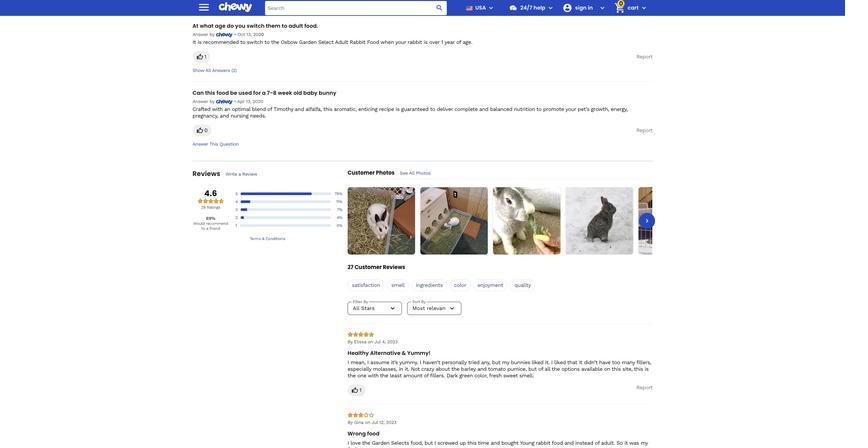 Task type: locate. For each thing, give the bounding box(es) containing it.
select
[[318, 39, 334, 45]]

2 by from the top
[[210, 99, 214, 104]]

and left balanced
[[479, 106, 488, 112]]

crazy
[[421, 366, 434, 373]]

• left the oct
[[234, 32, 236, 37]]

rabbit right young
[[536, 440, 550, 447]]

0 vertical spatial on
[[368, 339, 373, 345]]

by down what
[[210, 32, 214, 37]]

to left deliver
[[430, 106, 435, 112]]

your left pet's on the right top of page
[[566, 106, 576, 112]]

4
[[235, 200, 238, 204]]

0 vertical spatial by
[[210, 32, 214, 37]]

0 vertical spatial chewy image
[[216, 32, 233, 37]]

0
[[204, 127, 208, 134]]

answer up crafted
[[192, 99, 208, 104]]

13, for you
[[246, 32, 252, 37]]

i up fault.
[[348, 440, 349, 447]]

is inside healthy alternative & yummy! i mean, i assume it's yummy. i haven't personally tried any, but my bunnies liked it. i liked that it didn't have too many fillers, especially molasses, in it. not crazy about the barley and tomato pumice, but of all the options available on this site, this is the one with the least amount of fillers. dark green color, fresh sweet smell.
[[645, 366, 649, 373]]

0 horizontal spatial garden
[[299, 39, 317, 45]]

i left that
[[551, 360, 553, 366]]

2020 down at what age do you switch them to adult food.
[[253, 32, 264, 37]]

1 horizontal spatial &
[[402, 350, 406, 357]]

1 vertical spatial chewy image
[[216, 100, 233, 105]]

switch down • oct 13, 2020
[[247, 39, 263, 45]]

so
[[617, 440, 623, 447]]

1 vertical spatial my
[[641, 440, 648, 447]]

over
[[429, 39, 440, 45]]

answer down at at the left
[[192, 32, 208, 37]]

a right the write
[[238, 171, 241, 177]]

energy,
[[611, 106, 628, 112]]

1 button up show
[[192, 51, 210, 63]]

1 chewy image from the top
[[216, 32, 233, 37]]

this
[[209, 142, 218, 147]]

with
[[212, 106, 223, 112], [368, 373, 379, 379]]

1 vertical spatial it
[[624, 440, 628, 447]]

but up smell.
[[528, 366, 537, 373]]

with right one
[[368, 373, 379, 379]]

1 vertical spatial your
[[566, 106, 576, 112]]

it right that
[[579, 360, 582, 366]]

the left oxbow
[[271, 39, 279, 45]]

1 horizontal spatial all
[[409, 171, 414, 176]]

guaranteed
[[401, 106, 429, 112]]

food left be
[[217, 89, 229, 97]]

2020 for for
[[253, 99, 263, 104]]

0 vertical spatial 2020
[[253, 32, 264, 37]]

1 vertical spatial 2020
[[253, 99, 263, 104]]

reviews
[[192, 169, 220, 179], [383, 264, 405, 271]]

review
[[242, 171, 257, 177]]

them
[[266, 22, 280, 30]]

photos right see
[[416, 171, 431, 176]]

0 vertical spatial 13,
[[246, 32, 252, 37]]

to down the oct
[[240, 39, 245, 45]]

but up tomato
[[492, 360, 500, 366]]

1 button for first report button from the bottom
[[348, 385, 365, 397]]

reviews up 4.6
[[192, 169, 220, 179]]

0 vertical spatial my
[[502, 360, 509, 366]]

2 chewy image from the top
[[216, 100, 233, 105]]

tomato
[[488, 366, 506, 373]]

1 vertical spatial report
[[636, 127, 653, 134]]

a inside 89% would recommend to a friend
[[206, 226, 208, 231]]

this
[[205, 89, 215, 97], [323, 106, 332, 112], [612, 366, 621, 373], [634, 366, 643, 373], [467, 440, 476, 447]]

to down would
[[201, 226, 205, 231]]

2 liked from the left
[[554, 360, 566, 366]]

0 vertical spatial 2023
[[387, 339, 398, 345]]

1 vertical spatial by
[[348, 420, 353, 425]]

0 horizontal spatial your
[[395, 39, 406, 45]]

by up crafted
[[210, 99, 214, 104]]

food
[[217, 89, 229, 97], [367, 430, 380, 438], [552, 440, 563, 447]]

1 vertical spatial with
[[368, 373, 379, 379]]

and up color,
[[477, 366, 486, 373]]

1 answer by from the top
[[192, 32, 216, 37]]

liked right bunnies
[[532, 360, 543, 366]]

0 vertical spatial a
[[262, 89, 266, 97]]

it is kotton ben image
[[493, 187, 560, 255]]

list
[[348, 187, 706, 255]]

1 vertical spatial &
[[402, 350, 406, 357]]

1 horizontal spatial a
[[238, 171, 241, 177]]

photos left see
[[376, 169, 395, 177]]

2 horizontal spatial but
[[528, 366, 537, 373]]

1 horizontal spatial photos
[[416, 171, 431, 176]]

1 vertical spatial 1 button
[[348, 385, 365, 397]]

answer by for this
[[192, 99, 216, 104]]

answer for at
[[192, 32, 208, 37]]

needs.
[[250, 113, 266, 119]]

your inside crafted with an optimal blend of timothy and alfalfa, this aromatic, enticing recipe is guaranteed to deliver complete and balanced nutrition to promote your pet's growth, energy, pregnancy, and nursing needs.
[[566, 106, 576, 112]]

your right when at the top
[[395, 39, 406, 45]]

fillers,
[[636, 360, 651, 366]]

the right love
[[362, 440, 370, 447]]

1 horizontal spatial but
[[492, 360, 500, 366]]

0 horizontal spatial reviews
[[192, 169, 220, 179]]

1 vertical spatial switch
[[247, 39, 263, 45]]

color,
[[474, 373, 488, 379]]

photos
[[376, 169, 395, 177], [416, 171, 431, 176]]

i left screwed
[[434, 440, 436, 447]]

young
[[520, 440, 534, 447]]

promote
[[543, 106, 564, 112]]

personally
[[442, 360, 467, 366]]

1 report from the top
[[636, 54, 653, 60]]

2023 right 4,
[[387, 339, 398, 345]]

by elissa on jul 4, 2023
[[348, 339, 398, 345]]

1 answer from the top
[[192, 32, 208, 37]]

0 vertical spatial all
[[205, 68, 211, 73]]

by for wrong food
[[348, 420, 353, 425]]

food
[[367, 39, 379, 45]]

food down by gina on jul 12, 2023
[[367, 430, 380, 438]]

bad bunny !! image
[[566, 187, 633, 255]]

2023 for wrong food
[[386, 420, 396, 425]]

it. up all on the bottom right of the page
[[545, 360, 550, 366]]

by for this
[[210, 99, 214, 104]]

1 vertical spatial but
[[528, 366, 537, 373]]

0 vertical spatial reviews
[[192, 169, 220, 179]]

1 by from the top
[[210, 32, 214, 37]]

2 by from the top
[[348, 420, 353, 425]]

this right alfalfa,
[[323, 106, 332, 112]]

1 vertical spatial 13,
[[246, 99, 251, 104]]

2 answer from the top
[[192, 99, 208, 104]]

recommended
[[203, 39, 239, 45]]

this right up
[[467, 440, 476, 447]]

quality
[[514, 282, 531, 289]]

question
[[220, 142, 239, 147]]

3 report from the top
[[636, 385, 653, 391]]

1 vertical spatial answer by
[[192, 99, 216, 104]]

food.
[[304, 22, 318, 30]]

3 answer from the top
[[192, 142, 208, 147]]

on right gina on the bottom
[[365, 420, 370, 425]]

enjoyment
[[477, 282, 503, 289]]

sign in link
[[560, 0, 597, 16]]

• for be
[[234, 99, 236, 104]]

report button
[[636, 51, 653, 63], [636, 125, 653, 137], [636, 385, 653, 391]]

89% would recommend to a friend
[[193, 216, 228, 231]]

a left 7-
[[262, 89, 266, 97]]

1 vertical spatial by
[[210, 99, 214, 104]]

selects
[[391, 440, 409, 447]]

too
[[612, 360, 620, 366]]

my inside healthy alternative & yummy! i mean, i assume it's yummy. i haven't personally tried any, but my bunnies liked it. i liked that it didn't have too many fillers, especially molasses, in it. not crazy about the barley and tomato pumice, but of all the options available on this site, this is the one with the least amount of fillers. dark green color, fresh sweet smell.
[[502, 360, 509, 366]]

2020 up blend
[[253, 99, 263, 104]]

crafted with an optimal blend of timothy and alfalfa, this aromatic, enticing recipe is guaranteed to deliver complete and balanced nutrition to promote your pet's growth, energy, pregnancy, and nursing needs.
[[192, 106, 628, 119]]

2 vertical spatial answer
[[192, 142, 208, 147]]

report for can this food be used for a 7-8 week old baby bunny
[[636, 127, 653, 134]]

all right show
[[205, 68, 211, 73]]

many
[[622, 360, 635, 366]]

garden down food.
[[299, 39, 317, 45]]

24/7 help
[[520, 4, 545, 12]]

my right was
[[641, 440, 648, 447]]

to down them
[[264, 39, 270, 45]]

2 vertical spatial report
[[636, 385, 653, 391]]

chewy support image
[[509, 4, 518, 12]]

it.
[[545, 360, 550, 366], [405, 366, 409, 373]]

by left gina on the bottom
[[348, 420, 353, 425]]

4%
[[337, 215, 342, 220]]

1 vertical spatial report button
[[636, 125, 653, 137]]

the down molasses,
[[380, 373, 388, 379]]

0 horizontal spatial it.
[[405, 366, 409, 373]]

0 horizontal spatial photos
[[376, 169, 395, 177]]

8
[[273, 89, 277, 97]]

liked left that
[[554, 360, 566, 366]]

chewy image up an at the left top
[[216, 100, 233, 105]]

0 vertical spatial garden
[[299, 39, 317, 45]]

• for do
[[234, 32, 236, 37]]

(2)
[[231, 68, 237, 73]]

2 report from the top
[[636, 127, 653, 134]]

0 horizontal spatial rabbit
[[408, 39, 422, 45]]

1 vertical spatial customer
[[355, 264, 382, 271]]

0 vertical spatial report button
[[636, 51, 653, 63]]

1 left year
[[441, 39, 443, 45]]

1 vertical spatial •
[[234, 99, 236, 104]]

is right recipe
[[396, 106, 399, 112]]

answer left this
[[192, 142, 208, 147]]

an
[[224, 106, 230, 112]]

submit search image
[[436, 4, 444, 12]]

2023 right the 12,
[[386, 420, 396, 425]]

available
[[581, 366, 602, 373]]

reviews up smell at the left
[[383, 264, 405, 271]]

jul for wrong food
[[372, 420, 378, 425]]

•
[[234, 32, 236, 37], [234, 99, 236, 104]]

all inside button
[[205, 68, 211, 73]]

1 vertical spatial reviews
[[383, 264, 405, 271]]

13, right the oct
[[246, 32, 252, 37]]

0 vertical spatial answer by
[[192, 32, 216, 37]]

on for healthy alternative & yummy!
[[368, 339, 373, 345]]

1 horizontal spatial 1 button
[[348, 385, 365, 397]]

0 horizontal spatial with
[[212, 106, 223, 112]]

write
[[226, 171, 237, 177]]

1 horizontal spatial with
[[368, 373, 379, 379]]

be
[[230, 89, 237, 97]]

4 list item from the left
[[566, 187, 633, 255]]

chewy image for food
[[216, 100, 233, 105]]

on down have on the bottom right
[[604, 366, 610, 373]]

it right so
[[624, 440, 628, 447]]

0 vertical spatial your
[[395, 39, 406, 45]]

liked
[[532, 360, 543, 366], [554, 360, 566, 366]]

tried
[[468, 360, 480, 366]]

all inside "button"
[[409, 171, 414, 176]]

0 vertical spatial rabbit
[[408, 39, 422, 45]]

1 vertical spatial garden
[[372, 440, 389, 447]]

2 answer by from the top
[[192, 99, 216, 104]]

2023
[[387, 339, 398, 345], [386, 420, 396, 425]]

of inside crafted with an optimal blend of timothy and alfalfa, this aromatic, enticing recipe is guaranteed to deliver complete and balanced nutrition to promote your pet's growth, energy, pregnancy, and nursing needs.
[[267, 106, 272, 112]]

to inside 89% would recommend to a friend
[[201, 226, 205, 231]]

on for wrong food
[[365, 420, 370, 425]]

& inside healthy alternative & yummy! i mean, i assume it's yummy. i haven't personally tried any, but my bunnies liked it. i liked that it didn't have too many fillers, especially molasses, in it. not crazy about the barley and tomato pumice, but of all the options available on this site, this is the one with the least amount of fillers. dark green color, fresh sweet smell.
[[402, 350, 406, 357]]

cart
[[628, 4, 639, 12]]

sign
[[575, 4, 587, 12]]

0 horizontal spatial my
[[502, 360, 509, 366]]

this right can
[[205, 89, 215, 97]]

1 horizontal spatial garden
[[372, 440, 389, 447]]

switch up • oct 13, 2020
[[247, 22, 265, 30]]

chewy image up "recommended"
[[216, 32, 233, 37]]

2 vertical spatial a
[[206, 226, 208, 231]]

ratings
[[207, 205, 220, 210]]

1 button down one
[[348, 385, 365, 397]]

healthy alternative & yummy! i mean, i assume it's yummy. i haven't personally tried any, but my bunnies liked it. i liked that it didn't have too many fillers, especially molasses, in it. not crazy about the barley and tomato pumice, but of all the options available on this site, this is the one with the least amount of fillers. dark green color, fresh sweet smell.
[[348, 350, 651, 379]]

1 report button from the top
[[636, 51, 653, 63]]

0 horizontal spatial 1 button
[[192, 51, 210, 63]]

1 vertical spatial it.
[[405, 366, 409, 373]]

answer by up crafted
[[192, 99, 216, 104]]

food left instead
[[552, 440, 563, 447]]

1 button
[[192, 51, 210, 63], [348, 385, 365, 397]]

terms & conditions link
[[192, 237, 342, 242]]

1 horizontal spatial it
[[624, 440, 628, 447]]

12,
[[379, 420, 385, 425]]

28 ratings
[[201, 205, 220, 210]]

0 horizontal spatial it
[[579, 360, 582, 366]]

1 vertical spatial 2023
[[386, 420, 396, 425]]

it's
[[391, 360, 398, 366]]

terms & conditions
[[250, 237, 285, 241]]

list item
[[348, 187, 415, 255], [420, 187, 488, 255], [493, 187, 560, 255], [566, 187, 633, 255], [638, 187, 706, 255]]

it inside wrong food i love the garden selects food, but i screwed up this time and bought young rabbit food and instead of adult. so it was my fault.
[[624, 440, 628, 447]]

with inside healthy alternative & yummy! i mean, i assume it's yummy. i haven't personally tried any, but my bunnies liked it. i liked that it didn't have too many fillers, especially molasses, in it. not crazy about the barley and tomato pumice, but of all the options available on this site, this is the one with the least amount of fillers. dark green color, fresh sweet smell.
[[368, 373, 379, 379]]

in
[[588, 4, 593, 12]]

2 vertical spatial report button
[[636, 385, 653, 391]]

but inside wrong food i love the garden selects food, but i screwed up this time and bought young rabbit food and instead of adult. so it was my fault.
[[425, 440, 433, 447]]

1 horizontal spatial it.
[[545, 360, 550, 366]]

it. right in
[[405, 366, 409, 373]]

food,
[[411, 440, 423, 447]]

1 down one
[[359, 387, 361, 394]]

0 horizontal spatial liked
[[532, 360, 543, 366]]

garden left selects
[[372, 440, 389, 447]]

1 • from the top
[[234, 32, 236, 37]]

of left adult.
[[595, 440, 600, 447]]

0 vertical spatial jul
[[374, 339, 381, 345]]

answer by for what
[[192, 32, 216, 37]]

& right terms
[[262, 237, 264, 241]]

2 vertical spatial on
[[365, 420, 370, 425]]

cart link
[[612, 0, 639, 16]]

healthy
[[348, 350, 369, 357]]

rabbit left over
[[408, 39, 422, 45]]

2 vertical spatial but
[[425, 440, 433, 447]]

i
[[348, 360, 349, 366], [367, 360, 369, 366], [420, 360, 421, 366], [551, 360, 553, 366], [348, 440, 349, 447], [434, 440, 436, 447]]

1 vertical spatial on
[[604, 366, 610, 373]]

jul left 4,
[[374, 339, 381, 345]]

crafted
[[192, 106, 210, 112]]

by for what
[[210, 32, 214, 37]]

5 list item from the left
[[638, 187, 706, 255]]

report button for can this food be used for a 7-8 week old baby bunny
[[636, 125, 653, 137]]

2 vertical spatial food
[[552, 440, 563, 447]]

& up yummy.
[[402, 350, 406, 357]]

terms
[[250, 237, 261, 241]]

0 vertical spatial report
[[636, 54, 653, 60]]

adult.
[[601, 440, 615, 447]]

0 horizontal spatial a
[[206, 226, 208, 231]]

answer
[[192, 32, 208, 37], [192, 99, 208, 104], [192, 142, 208, 147]]

0 vertical spatial 1 button
[[192, 51, 210, 63]]

chewy image
[[216, 32, 233, 37], [216, 100, 233, 105]]

1 horizontal spatial my
[[641, 440, 648, 447]]

1 vertical spatial rabbit
[[536, 440, 550, 447]]

answer by down what
[[192, 32, 216, 37]]

optimal
[[232, 106, 250, 112]]

• left "apr"
[[234, 99, 236, 104]]

rabbit
[[408, 39, 422, 45], [536, 440, 550, 447]]

by
[[210, 32, 214, 37], [210, 99, 214, 104]]

but right the food,
[[425, 440, 433, 447]]

is down fillers, on the bottom right
[[645, 366, 649, 373]]

1 horizontal spatial your
[[566, 106, 576, 112]]

2 • from the top
[[234, 99, 236, 104]]

0 vertical spatial it
[[579, 360, 582, 366]]

customer
[[348, 169, 375, 177], [355, 264, 382, 271]]

0 vertical spatial answer
[[192, 32, 208, 37]]

all right see
[[409, 171, 414, 176]]

nutrition
[[514, 106, 535, 112]]

0 vertical spatial with
[[212, 106, 223, 112]]

1 list item from the left
[[348, 187, 415, 255]]

1 horizontal spatial liked
[[554, 360, 566, 366]]

items image
[[614, 2, 626, 14]]

13, right "apr"
[[246, 99, 251, 104]]

i down yummy!
[[420, 360, 421, 366]]

on right elissa at the bottom left of page
[[368, 339, 373, 345]]

cart menu image
[[640, 4, 648, 12]]

0 horizontal spatial but
[[425, 440, 433, 447]]

sign in
[[575, 4, 593, 12]]

1 vertical spatial all
[[409, 171, 414, 176]]

1 horizontal spatial rabbit
[[536, 440, 550, 447]]

and left instead
[[565, 440, 574, 447]]

menu image
[[197, 0, 210, 14]]

2 report button from the top
[[636, 125, 653, 137]]

0 vertical spatial &
[[262, 237, 264, 241]]

0 vertical spatial by
[[348, 339, 353, 345]]

0 horizontal spatial food
[[217, 89, 229, 97]]

with left an at the left top
[[212, 106, 223, 112]]

least
[[390, 373, 402, 379]]

by left elissa at the bottom left of page
[[348, 339, 353, 345]]

0 vertical spatial food
[[217, 89, 229, 97]]

1 by from the top
[[348, 339, 353, 345]]

1 button for report button for at what age do you switch them to adult food.
[[192, 51, 210, 63]]

1 vertical spatial answer
[[192, 99, 208, 104]]

1 horizontal spatial food
[[367, 430, 380, 438]]

and right the time
[[491, 440, 500, 447]]

0 vertical spatial switch
[[247, 22, 265, 30]]

a left the friend
[[206, 226, 208, 231]]

24/7 help link
[[506, 0, 545, 16]]

a
[[262, 89, 266, 97], [238, 171, 241, 177], [206, 226, 208, 231]]

jul left the 12,
[[372, 420, 378, 425]]

my up tomato
[[502, 360, 509, 366]]

1 vertical spatial jul
[[372, 420, 378, 425]]

0 vertical spatial •
[[234, 32, 236, 37]]

1 vertical spatial a
[[238, 171, 241, 177]]

0 horizontal spatial all
[[205, 68, 211, 73]]



Task type: describe. For each thing, give the bounding box(es) containing it.
assume
[[370, 360, 389, 366]]

it inside healthy alternative & yummy! i mean, i assume it's yummy. i haven't personally tried any, but my bunnies liked it. i liked that it didn't have too many fillers, especially molasses, in it. not crazy about the barley and tomato pumice, but of all the options available on this site, this is the one with the least amount of fillers. dark green color, fresh sweet smell.
[[579, 360, 582, 366]]

screwed
[[438, 440, 458, 447]]

help menu image
[[547, 4, 555, 12]]

all for see
[[409, 171, 414, 176]]

answer inside answer this question button
[[192, 142, 208, 147]]

mean,
[[351, 360, 366, 366]]

1 vertical spatial food
[[367, 430, 380, 438]]

2023 for healthy alternative & yummy!
[[387, 339, 398, 345]]

wrong food i love the garden selects food, but i screwed up this time and bought young rabbit food and instead of adult. so it was my fault.
[[348, 430, 648, 448]]

13, for used
[[246, 99, 251, 104]]

pet's
[[578, 106, 589, 112]]

jul for healthy alternative & yummy!
[[374, 339, 381, 345]]

of down crazy
[[424, 373, 429, 379]]

with inside crafted with an optimal blend of timothy and alfalfa, this aromatic, enticing recipe is guaranteed to deliver complete and balanced nutrition to promote your pet's growth, energy, pregnancy, and nursing needs.
[[212, 106, 223, 112]]

it
[[192, 39, 196, 45]]

can
[[192, 89, 204, 97]]

adult
[[335, 39, 348, 45]]

of inside wrong food i love the garden selects food, but i screwed up this time and bought young rabbit food and instead of adult. so it was my fault.
[[595, 440, 600, 447]]

gina
[[354, 420, 363, 425]]

aromatic,
[[334, 106, 357, 112]]

24/7
[[520, 4, 532, 12]]

and left alfalfa,
[[295, 106, 304, 112]]

report button for at what age do you switch them to adult food.
[[636, 51, 653, 63]]

sweet
[[503, 373, 518, 379]]

and down an at the left top
[[220, 113, 229, 119]]

was
[[629, 440, 639, 447]]

didn't
[[584, 360, 597, 366]]

0 vertical spatial it.
[[545, 360, 550, 366]]

1 horizontal spatial reviews
[[383, 264, 405, 271]]

2020 for switch
[[253, 32, 264, 37]]

at what age do you switch them to adult food.
[[192, 22, 318, 30]]

0 vertical spatial customer
[[348, 169, 375, 177]]

bought
[[501, 440, 518, 447]]

0 horizontal spatial &
[[262, 237, 264, 241]]

pregnancy,
[[192, 113, 218, 119]]

blend
[[252, 106, 266, 112]]

deliver
[[437, 106, 453, 112]]

on inside healthy alternative & yummy! i mean, i assume it's yummy. i haven't personally tried any, but my bunnies liked it. i liked that it didn't have too many fillers, especially molasses, in it. not crazy about the barley and tomato pumice, but of all the options available on this site, this is the one with the least amount of fillers. dark green color, fresh sweet smell.
[[604, 366, 610, 373]]

at
[[192, 22, 198, 30]]

fresh
[[489, 373, 502, 379]]

to right "nutrition"
[[536, 106, 542, 112]]

age
[[215, 22, 225, 30]]

2 horizontal spatial food
[[552, 440, 563, 447]]

is inside crafted with an optimal blend of timothy and alfalfa, this aromatic, enticing recipe is guaranteed to deliver complete and balanced nutrition to promote your pet's growth, energy, pregnancy, and nursing needs.
[[396, 106, 399, 112]]

by for healthy alternative & yummy!
[[348, 339, 353, 345]]

any,
[[481, 360, 490, 366]]

have
[[599, 360, 610, 366]]

i left mean,
[[348, 360, 349, 366]]

the down personally
[[451, 366, 459, 373]]

menu image
[[487, 4, 495, 12]]

old
[[293, 89, 302, 97]]

can this food be used for a 7-8 week old baby bunny
[[192, 89, 336, 97]]

1 down 2
[[235, 223, 237, 228]]

this inside wrong food i love the garden selects food, but i screwed up this time and bought young rabbit food and instead of adult. so it was my fault.
[[467, 440, 476, 447]]

5
[[235, 192, 238, 196]]

this down too
[[612, 366, 621, 373]]

growth,
[[591, 106, 609, 112]]

• apr 13, 2020
[[233, 99, 263, 104]]

show all answers (2)
[[192, 68, 237, 73]]

complete
[[455, 106, 478, 112]]

the right all on the bottom right of the page
[[552, 366, 560, 373]]

7%
[[337, 207, 342, 212]]

this down fillers, on the bottom right
[[634, 366, 643, 373]]

3 list item from the left
[[493, 187, 560, 255]]

week
[[278, 89, 292, 97]]

Search text field
[[265, 1, 447, 15]]

answer for can
[[192, 99, 208, 104]]

oct
[[237, 32, 245, 37]]

2 list item from the left
[[420, 187, 488, 255]]

my inside wrong food i love the garden selects food, but i screwed up this time and bought young rabbit food and instead of adult. so it was my fault.
[[641, 440, 648, 447]]

rabbit
[[350, 39, 365, 45]]

about
[[436, 366, 450, 373]]

is right the it
[[198, 39, 201, 45]]

27 customer reviews
[[348, 264, 405, 271]]

site,
[[622, 366, 633, 373]]

used
[[238, 89, 252, 97]]

enticing
[[358, 106, 377, 112]]

write a review link
[[226, 171, 257, 177]]

what
[[200, 22, 214, 30]]

i right mean,
[[367, 360, 369, 366]]

for
[[253, 89, 261, 97]]

and inside healthy alternative & yummy! i mean, i assume it's yummy. i haven't personally tried any, but my bunnies liked it. i liked that it didn't have too many fillers, especially molasses, in it. not crazy about the barley and tomato pumice, but of all the options available on this site, this is the one with the least amount of fillers. dark green color, fresh sweet smell.
[[477, 366, 486, 373]]

show all answers (2) button
[[192, 67, 237, 73]]

dark
[[447, 373, 458, 379]]

this inside crafted with an optimal blend of timothy and alfalfa, this aromatic, enticing recipe is guaranteed to deliver complete and balanced nutrition to promote your pet's growth, energy, pregnancy, and nursing needs.
[[323, 106, 332, 112]]

smell
[[391, 282, 405, 289]]

that
[[567, 360, 577, 366]]

of left age.
[[456, 39, 461, 45]]

recipe
[[379, 106, 394, 112]]

answer this question button
[[192, 141, 239, 147]]

photos inside see all photos "button"
[[416, 171, 431, 176]]

0 vertical spatial but
[[492, 360, 500, 366]]

0%
[[337, 223, 342, 228]]

Product search field
[[265, 1, 447, 15]]

molasses,
[[373, 366, 397, 373]]

amount
[[403, 373, 422, 379]]

time
[[478, 440, 489, 447]]

usa
[[475, 4, 486, 12]]

do
[[227, 22, 234, 30]]

garden inside wrong food i love the garden selects food, but i screwed up this time and bought young rabbit food and instead of adult. so it was my fault.
[[372, 440, 389, 447]]

color
[[454, 282, 466, 289]]

age.
[[463, 39, 472, 45]]

2 horizontal spatial a
[[262, 89, 266, 97]]

yummy!
[[407, 350, 431, 357]]

not
[[411, 366, 420, 373]]

nursing
[[231, 113, 248, 119]]

of left all on the bottom right of the page
[[538, 366, 543, 373]]

1 up show all answers (2)
[[204, 54, 206, 60]]

3 report button from the top
[[636, 385, 653, 391]]

to left adult
[[282, 22, 287, 30]]

chewy image for age
[[216, 32, 233, 37]]

oxbow
[[281, 39, 297, 45]]

bunny
[[319, 89, 336, 97]]

is left over
[[424, 39, 428, 45]]

barley
[[461, 366, 476, 373]]

see
[[400, 171, 408, 176]]

conditions
[[266, 237, 285, 241]]

satisfaction
[[352, 282, 380, 289]]

rabbit inside wrong food i love the garden selects food, but i screwed up this time and bought young rabbit food and instead of adult. so it was my fault.
[[536, 440, 550, 447]]

balanced
[[490, 106, 512, 112]]

haven't
[[423, 360, 440, 366]]

1 liked from the left
[[532, 360, 543, 366]]

chewy home image
[[219, 0, 252, 15]]

89%
[[206, 216, 215, 221]]

especially
[[348, 366, 371, 373]]

all for show
[[205, 68, 211, 73]]

report for at what age do you switch them to adult food.
[[636, 54, 653, 60]]

the left one
[[348, 373, 356, 379]]

3
[[235, 207, 238, 212]]

account menu image
[[599, 4, 607, 12]]

answers
[[212, 68, 230, 73]]

write a review
[[226, 171, 257, 177]]

4,
[[382, 339, 386, 345]]

0 button
[[192, 125, 211, 137]]

the inside wrong food i love the garden selects food, but i screwed up this time and bought young rabbit food and instead of adult. so it was my fault.
[[362, 440, 370, 447]]

see all photos button
[[400, 170, 431, 177]]



Task type: vqa. For each thing, say whether or not it's contained in the screenshot.
"menu" icon
yes



